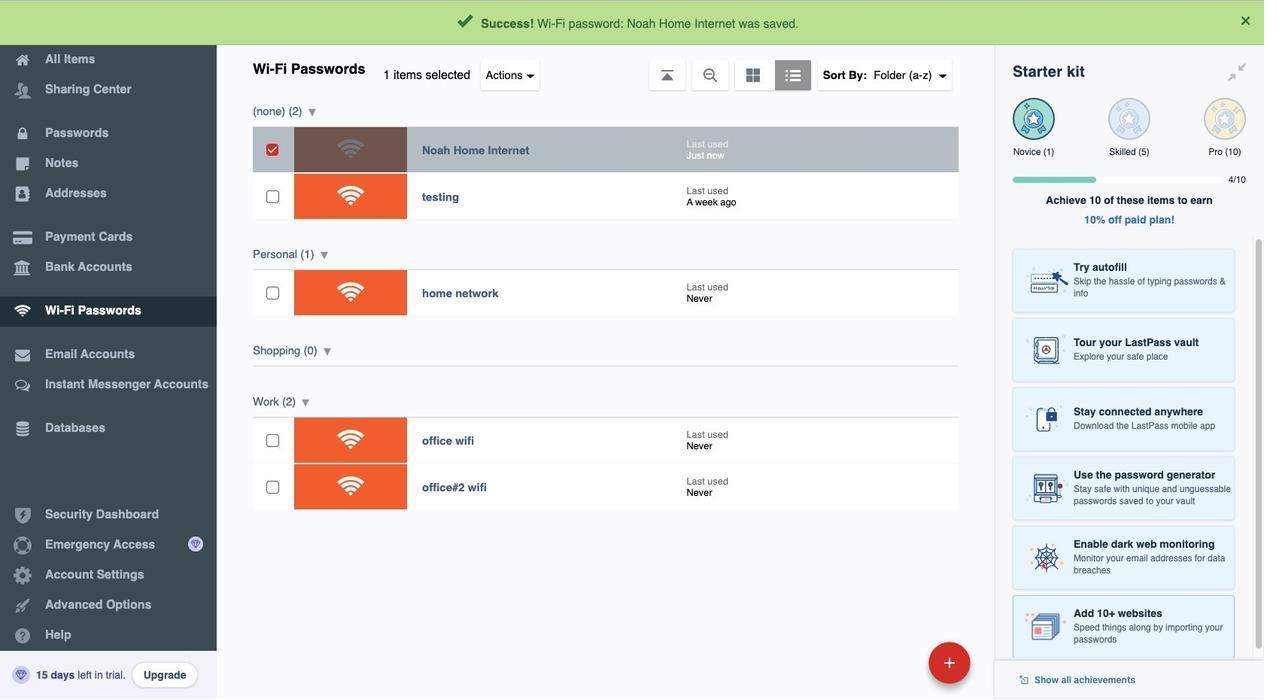 Task type: vqa. For each thing, say whether or not it's contained in the screenshot.
Alert
yes



Task type: describe. For each thing, give the bounding box(es) containing it.
vault options navigation
[[217, 45, 995, 90]]

new item navigation
[[826, 638, 980, 699]]



Task type: locate. For each thing, give the bounding box(es) containing it.
new item element
[[826, 641, 976, 684]]

search my vault text field
[[357, 6, 958, 39]]

main navigation navigation
[[0, 0, 217, 699]]

Search search field
[[357, 6, 958, 39]]

alert
[[0, 0, 1265, 45]]



